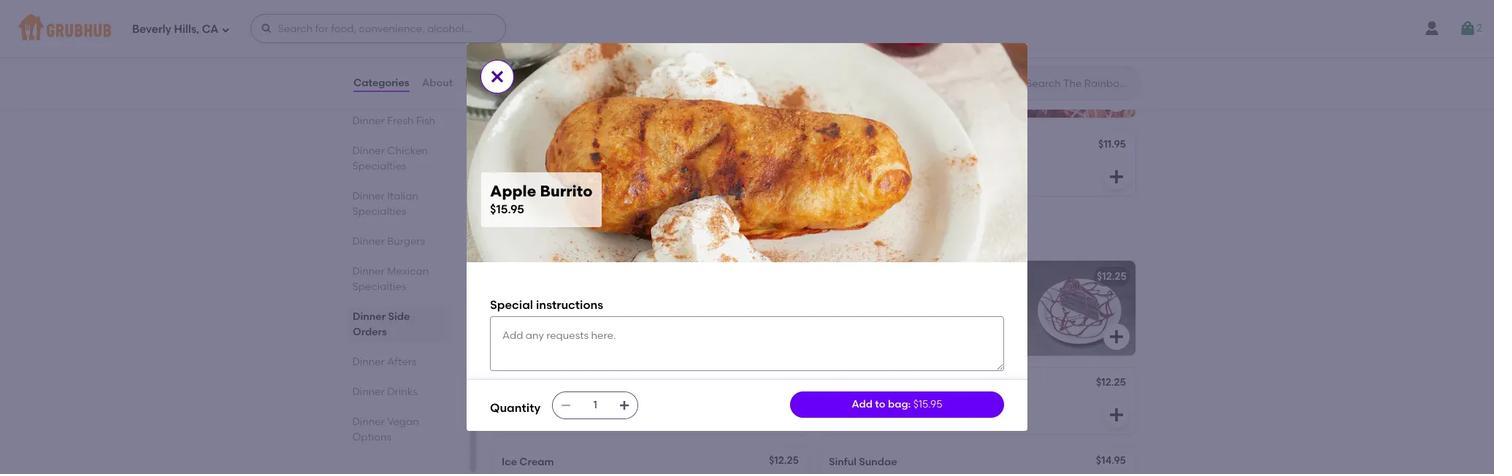 Task type: vqa. For each thing, say whether or not it's contained in the screenshot.
Restaurants Button
no



Task type: locate. For each thing, give the bounding box(es) containing it.
burgers
[[388, 235, 426, 248]]

2 horizontal spatial svg image
[[1460, 20, 1477, 37]]

dinner down the dinner chicken specialties
[[353, 190, 385, 202]]

dinner
[[353, 115, 385, 127], [353, 145, 385, 157], [353, 190, 385, 202], [490, 226, 541, 245], [353, 235, 385, 248], [353, 265, 385, 278], [353, 310, 386, 323], [353, 356, 385, 368], [353, 386, 385, 398], [353, 416, 385, 428]]

ice cream
[[502, 456, 554, 468]]

main navigation navigation
[[0, 0, 1495, 57]]

1 potato from the left
[[536, 139, 570, 152]]

dinner left "burgers"
[[353, 235, 385, 248]]

1 horizontal spatial svg image
[[1108, 406, 1126, 423]]

2 inside button
[[829, 32, 835, 44]]

afters up drinks
[[388, 356, 417, 368]]

1 horizontal spatial afters
[[544, 226, 591, 245]]

sinful sundae
[[829, 456, 898, 468]]

2 vertical spatial specialties
[[353, 281, 407, 293]]

specialties
[[353, 160, 407, 172], [353, 205, 407, 218], [353, 281, 407, 293]]

dinner drinks
[[353, 386, 418, 398]]

baked
[[502, 139, 534, 152], [861, 139, 893, 152]]

add to bag: $15.95
[[852, 398, 943, 411]]

dinner inside the dinner chicken specialties
[[353, 145, 385, 157]]

dinner afters up dinner drinks
[[353, 356, 417, 368]]

dinner down 'orders'
[[353, 356, 385, 368]]

$15.95
[[490, 203, 525, 217], [914, 398, 943, 411]]

dinner side orders
[[353, 310, 410, 338]]

0 vertical spatial specialties
[[353, 160, 407, 172]]

0 vertical spatial afters
[[544, 226, 591, 245]]

0 horizontal spatial 2
[[829, 32, 835, 44]]

dinner for dinner side orders tab on the bottom of page
[[353, 310, 386, 323]]

1 horizontal spatial 2
[[1477, 22, 1483, 34]]

0 horizontal spatial potato
[[536, 139, 570, 152]]

specialties inside the dinner chicken specialties
[[353, 160, 407, 172]]

0 horizontal spatial italian
[[388, 190, 419, 202]]

potato up burrito
[[536, 139, 570, 152]]

baked right twice
[[861, 139, 893, 152]]

side
[[388, 310, 410, 323]]

$15.95 right bag:
[[914, 398, 943, 411]]

dinner for dinner mexican specialties tab on the left
[[353, 265, 385, 278]]

categories button
[[353, 57, 410, 110]]

dinner for the dinner burgers tab
[[353, 235, 385, 248]]

dinner fresh fish
[[353, 115, 436, 127]]

orders
[[353, 326, 387, 338]]

specialties for chicken
[[353, 160, 407, 172]]

italian for sausage
[[508, 32, 541, 44]]

beverly
[[132, 22, 171, 36]]

quantity
[[490, 401, 541, 415]]

dinner inside 'tab'
[[353, 356, 385, 368]]

categories
[[354, 77, 410, 89]]

1 specialties from the top
[[353, 160, 407, 172]]

0 horizontal spatial svg image
[[781, 406, 799, 423]]

Special instructions text field
[[490, 317, 1005, 371]]

Input item quantity number field
[[579, 392, 612, 419]]

chocolate cake
[[829, 270, 911, 282]]

dinner up 'orders'
[[353, 310, 386, 323]]

specialties up dinner burgers
[[353, 205, 407, 218]]

options
[[353, 431, 392, 443]]

chocolate
[[829, 270, 882, 282]]

1 horizontal spatial italian
[[508, 32, 541, 44]]

specialties inside dinner mexican specialties
[[353, 281, 407, 293]]

0 vertical spatial dinner afters
[[490, 226, 591, 245]]

dinner afters down the apple burrito $15.95
[[490, 226, 591, 245]]

dinner for dinner afters 'tab'
[[353, 356, 385, 368]]

0 horizontal spatial afters
[[388, 356, 417, 368]]

apple
[[490, 182, 536, 200]]

dinner left chicken
[[353, 145, 385, 157]]

1 horizontal spatial baked
[[861, 139, 893, 152]]

0 vertical spatial $15.95
[[490, 203, 525, 217]]

0 horizontal spatial $15.95
[[490, 203, 525, 217]]

0 vertical spatial italian
[[508, 32, 541, 44]]

dinner inside dinner italian specialties
[[353, 190, 385, 202]]

dinner for dinner vegan options tab
[[353, 416, 385, 428]]

italian
[[508, 32, 541, 44], [388, 190, 419, 202]]

to
[[875, 398, 886, 411]]

2 inside "button"
[[1477, 22, 1483, 34]]

chicken
[[388, 145, 428, 157]]

2
[[1477, 22, 1483, 34], [829, 32, 835, 44]]

dinner chicken specialties tab
[[353, 143, 444, 174]]

dinner down dinner burgers
[[353, 265, 385, 278]]

1 italian sausage image
[[699, 22, 809, 117]]

dinner afters
[[490, 226, 591, 245], [353, 356, 417, 368]]

dinner for "dinner chicken specialties" tab on the top left of page
[[353, 145, 385, 157]]

afters
[[544, 226, 591, 245], [388, 356, 417, 368]]

dinner side orders tab
[[353, 309, 444, 340]]

dinner inside dinner vegan options
[[353, 416, 385, 428]]

dinner up options
[[353, 416, 385, 428]]

1 vertical spatial italian
[[388, 190, 419, 202]]

dinner inside dinner side orders
[[353, 310, 386, 323]]

2 potato from the left
[[895, 139, 929, 152]]

italian down "dinner chicken specialties" tab on the top left of page
[[388, 190, 419, 202]]

$15.95 down apple
[[490, 203, 525, 217]]

fish
[[417, 115, 436, 127]]

specialties for italian
[[353, 205, 407, 218]]

about button
[[421, 57, 454, 110]]

sinful
[[829, 456, 857, 468]]

afters down burrito
[[544, 226, 591, 245]]

dinner inside dinner mexican specialties
[[353, 265, 385, 278]]

dinner for dinner fresh fish tab
[[353, 115, 385, 127]]

dinner inside 'tab'
[[353, 386, 385, 398]]

special
[[490, 298, 533, 312]]

about
[[422, 77, 453, 89]]

specialties inside dinner italian specialties
[[353, 205, 407, 218]]

dinner chicken specialties
[[353, 145, 428, 172]]

beverly hills, ca
[[132, 22, 219, 36]]

2 specialties from the top
[[353, 205, 407, 218]]

2 meatballs image
[[1026, 22, 1136, 117]]

potato right twice
[[895, 139, 929, 152]]

0 horizontal spatial baked
[[502, 139, 534, 152]]

1 horizontal spatial potato
[[895, 139, 929, 152]]

chocolate cake image
[[1026, 261, 1136, 356]]

tiramisu
[[829, 377, 872, 390]]

1 vertical spatial specialties
[[353, 205, 407, 218]]

italian right 1
[[508, 32, 541, 44]]

instructions
[[536, 298, 604, 312]]

cream
[[520, 456, 554, 468]]

svg image for cheesecake
[[781, 406, 799, 423]]

italian inside dinner italian specialties
[[388, 190, 419, 202]]

3 specialties from the top
[[353, 281, 407, 293]]

Search The Rainbow Bar and Grill search field
[[1025, 77, 1137, 91]]

svg image
[[261, 23, 273, 34], [222, 25, 230, 34], [489, 68, 506, 85], [781, 90, 799, 107], [1108, 90, 1126, 107], [781, 168, 799, 185], [1108, 168, 1126, 185], [1108, 328, 1126, 345], [561, 400, 572, 411], [619, 400, 631, 411]]

specialties down chicken
[[353, 160, 407, 172]]

$8.95
[[773, 138, 799, 150]]

1 vertical spatial dinner afters
[[353, 356, 417, 368]]

0 horizontal spatial dinner afters
[[353, 356, 417, 368]]

1 horizontal spatial $15.95
[[914, 398, 943, 411]]

apple burrito $15.95
[[490, 182, 593, 217]]

baked up apple
[[502, 139, 534, 152]]

potato
[[536, 139, 570, 152], [895, 139, 929, 152]]

1 vertical spatial afters
[[388, 356, 417, 368]]

dinner left fresh
[[353, 115, 385, 127]]

dinner italian specialties tab
[[353, 188, 444, 219]]

dinner fresh fish tab
[[353, 113, 444, 129]]

specialties down "mexican"
[[353, 281, 407, 293]]

svg image
[[1460, 20, 1477, 37], [781, 406, 799, 423], [1108, 406, 1126, 423]]

dinner left drinks
[[353, 386, 385, 398]]

2 meatballs button
[[820, 22, 1136, 117]]

$12.25
[[1097, 270, 1127, 282], [769, 376, 799, 388], [1097, 376, 1127, 388], [769, 454, 799, 467]]

dinner italian specialties
[[353, 190, 419, 218]]

specialties for mexican
[[353, 281, 407, 293]]



Task type: describe. For each thing, give the bounding box(es) containing it.
svg image for tiramisu
[[1108, 406, 1126, 423]]

cheesecake
[[502, 377, 564, 390]]

ca
[[202, 22, 219, 36]]

add
[[852, 398, 873, 411]]

2 for 2
[[1477, 22, 1483, 34]]

baked potato
[[502, 139, 570, 152]]

special instructions
[[490, 298, 604, 312]]

dinner drinks tab
[[353, 384, 444, 400]]

dinner afters inside 'tab'
[[353, 356, 417, 368]]

dinner vegan options tab
[[353, 414, 444, 445]]

reviews
[[465, 77, 506, 89]]

svg image inside the '2' "button"
[[1460, 20, 1477, 37]]

dinner vegan options
[[353, 416, 420, 443]]

dinner for dinner italian specialties tab
[[353, 190, 385, 202]]

2 baked from the left
[[861, 139, 893, 152]]

$11.95
[[1099, 138, 1127, 150]]

sausage
[[543, 32, 587, 44]]

2 button
[[1460, 15, 1483, 42]]

mexican
[[388, 265, 429, 278]]

fresh
[[388, 115, 414, 127]]

2 meatballs
[[829, 32, 887, 44]]

twice
[[829, 139, 858, 152]]

apple burrito image
[[699, 261, 809, 356]]

1 italian sausage
[[502, 32, 587, 44]]

reviews button
[[465, 57, 507, 110]]

$15.95 inside the apple burrito $15.95
[[490, 203, 525, 217]]

afters inside 'tab'
[[388, 356, 417, 368]]

bag:
[[888, 398, 911, 411]]

dinner burgers
[[353, 235, 426, 248]]

drinks
[[388, 386, 418, 398]]

twice baked potato
[[829, 139, 929, 152]]

hills,
[[174, 22, 199, 36]]

sundae
[[859, 456, 898, 468]]

dinner afters tab
[[353, 354, 444, 370]]

$14.95
[[1096, 454, 1127, 467]]

vegan
[[388, 416, 420, 428]]

dinner burgers tab
[[353, 234, 444, 249]]

dinner mexican specialties tab
[[353, 264, 444, 294]]

italian for specialties
[[388, 190, 419, 202]]

cake
[[885, 270, 911, 282]]

search icon image
[[1003, 75, 1021, 92]]

ice
[[502, 456, 517, 468]]

1 horizontal spatial dinner afters
[[490, 226, 591, 245]]

2 for 2 meatballs
[[829, 32, 835, 44]]

1 baked from the left
[[502, 139, 534, 152]]

burrito
[[540, 182, 593, 200]]

1 vertical spatial $15.95
[[914, 398, 943, 411]]

meatballs
[[837, 32, 887, 44]]

dinner for the dinner drinks 'tab' on the bottom left of page
[[353, 386, 385, 398]]

dinner mexican specialties
[[353, 265, 429, 293]]

1
[[502, 32, 506, 44]]

dinner down apple
[[490, 226, 541, 245]]

$9.95
[[775, 32, 800, 44]]



